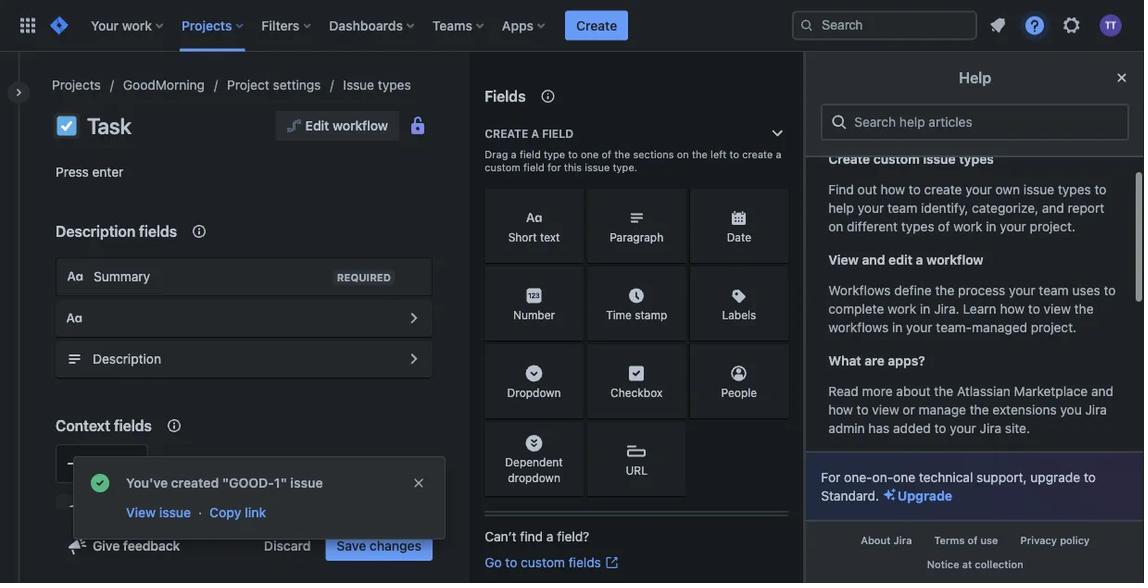 Task type: vqa. For each thing, say whether or not it's contained in the screenshot.
3rd 2023 from the bottom
no



Task type: describe. For each thing, give the bounding box(es) containing it.
apps button
[[496, 11, 552, 40]]

create for create custom issue types
[[828, 151, 870, 167]]

banner containing your work
[[0, 0, 1144, 52]]

the up manage
[[934, 384, 953, 399]]

to up this
[[568, 149, 578, 161]]

policy
[[1060, 535, 1090, 547]]

create for create a field
[[485, 127, 528, 140]]

manage
[[918, 403, 966, 418]]

1 vertical spatial jira
[[980, 421, 1001, 436]]

labels
[[722, 308, 756, 321]]

assignee
[[93, 505, 147, 521]]

appswitcher icon image
[[17, 14, 39, 37]]

create a field
[[485, 127, 573, 140]]

read
[[828, 384, 858, 399]]

text
[[540, 231, 560, 244]]

report
[[1068, 201, 1104, 216]]

at
[[962, 558, 972, 571]]

fields inside go to custom fields link
[[568, 555, 601, 571]]

issue down the created
[[159, 505, 191, 521]]

uses
[[1072, 283, 1100, 298]]

view inside read more about the atlassian marketplace and how to view or manage the extensions you jira admin has added to your jira site.
[[872, 403, 899, 418]]

your
[[91, 18, 119, 33]]

projects link
[[52, 74, 101, 96]]

and inside read more about the atlassian marketplace and how to view or manage the extensions you jira admin has added to your jira site.
[[1091, 384, 1113, 399]]

more information about the context fields image for context fields
[[163, 415, 185, 437]]

your up different
[[857, 201, 884, 216]]

more information about the fields image
[[537, 85, 559, 107]]

Search field
[[792, 11, 977, 40]]

a down more information about the fields icon at the top left of the page
[[531, 127, 539, 140]]

view issue
[[126, 505, 191, 521]]

paragraph
[[610, 231, 663, 244]]

enter
[[92, 164, 123, 180]]

issue
[[343, 77, 374, 93]]

summary
[[94, 269, 150, 284]]

to down manage
[[934, 421, 946, 436]]

discard button
[[253, 532, 322, 561]]

press
[[56, 164, 89, 180]]

workflows
[[828, 283, 891, 298]]

your work
[[91, 18, 152, 33]]

for one-on-one technical support, upgrade to standard.
[[821, 470, 1096, 504]]

find
[[520, 529, 543, 545]]

issue types
[[343, 77, 411, 93]]

1 vertical spatial and
[[862, 252, 885, 268]]

more information image for number
[[559, 269, 581, 291]]

types up report
[[1058, 182, 1091, 197]]

description for description fields
[[56, 223, 135, 240]]

on inside find out how to create your own issue types to help your team identify, categorize, and report on different types of work in your project.
[[828, 219, 843, 234]]

create for create
[[576, 18, 617, 33]]

settings image
[[1061, 14, 1083, 37]]

2 vertical spatial in
[[892, 320, 902, 335]]

managed
[[972, 320, 1027, 335]]

create button
[[565, 11, 628, 40]]

one-
[[844, 470, 872, 485]]

issue right 1"
[[290, 476, 323, 491]]

view issue link
[[124, 502, 193, 524]]

terms of use link
[[923, 530, 1009, 553]]

the left left
[[692, 149, 707, 161]]

copy
[[210, 505, 241, 521]]

to right uses
[[1104, 283, 1116, 298]]

to inside for one-on-one technical support, upgrade to standard.
[[1084, 470, 1096, 485]]

feedback
[[123, 539, 180, 554]]

issue inside drag a field type to one of the sections on the left to create a custom field for this issue type.
[[585, 162, 610, 174]]

context
[[56, 417, 110, 435]]

checkbox
[[610, 386, 662, 399]]

one inside for one-on-one technical support, upgrade to standard.
[[893, 470, 915, 485]]

can't find a field?
[[485, 529, 589, 545]]

url
[[626, 464, 647, 477]]

your down categorize,
[[1000, 219, 1026, 234]]

changes
[[370, 539, 422, 554]]

team inside find out how to create your own issue types to help your team identify, categorize, and report on different types of work in your project.
[[887, 201, 917, 216]]

left
[[710, 149, 726, 161]]

save
[[337, 539, 366, 554]]

support,
[[976, 470, 1027, 485]]

workflows define the process your team uses to complete work in jira. learn how to view the workflows in your team-managed project.
[[828, 283, 1116, 335]]

settings
[[273, 77, 321, 93]]

the down uses
[[1074, 302, 1093, 317]]

notifications image
[[987, 14, 1009, 37]]

apps
[[502, 18, 534, 33]]

find
[[828, 182, 854, 197]]

teams button
[[427, 11, 491, 40]]

custom up out
[[873, 151, 920, 167]]

create custom issue types
[[828, 151, 994, 167]]

assignee button
[[56, 495, 433, 532]]

privacy
[[1020, 535, 1057, 547]]

your left team-
[[906, 320, 932, 335]]

on inside drag a field type to one of the sections on the left to create a custom field for this issue type.
[[677, 149, 689, 161]]

your inside read more about the atlassian marketplace and how to view or manage the extensions you jira admin has added to your jira site.
[[950, 421, 976, 436]]

dependent dropdown
[[505, 456, 563, 485]]

own
[[995, 182, 1020, 197]]

description button
[[56, 341, 433, 378]]

notice
[[927, 558, 959, 571]]

process
[[958, 283, 1005, 298]]

find out how to create your own issue types to help your team identify, categorize, and report on different types of work in your project.
[[828, 182, 1106, 234]]

give
[[93, 539, 120, 554]]

to right go
[[505, 555, 517, 571]]

this
[[564, 162, 582, 174]]

to down the create custom issue types
[[909, 182, 921, 197]]

this link will be opened in a new tab image
[[605, 556, 619, 571]]

more information image for checkbox
[[662, 346, 684, 369]]

time stamp
[[606, 308, 667, 321]]

status
[[94, 456, 132, 472]]

about jira button
[[849, 530, 923, 553]]

to right learn
[[1028, 302, 1040, 317]]

custom down can't find a field?
[[521, 555, 565, 571]]

marketplace
[[1014, 384, 1088, 399]]

to right left
[[729, 149, 739, 161]]

dashboards button
[[324, 11, 421, 40]]

edit
[[305, 118, 329, 133]]

jira.
[[934, 302, 959, 317]]

time
[[606, 308, 632, 321]]

dismiss image
[[411, 476, 426, 491]]

created
[[171, 476, 219, 491]]

press enter
[[56, 164, 123, 180]]

for
[[821, 470, 840, 485]]

go
[[485, 555, 502, 571]]

create inside find out how to create your own issue types to help your team identify, categorize, and report on different types of work in your project.
[[924, 182, 962, 197]]

project settings link
[[227, 74, 321, 96]]

terms
[[934, 535, 965, 547]]

teams
[[433, 18, 472, 33]]

types down the identify, at right
[[901, 219, 934, 234]]

about jira
[[861, 535, 912, 547]]

your left own
[[965, 182, 992, 197]]

more information image for time stamp
[[662, 269, 684, 291]]

issue types link
[[343, 74, 411, 96]]

to down more
[[856, 403, 868, 418]]

more
[[862, 384, 893, 399]]

read more about the atlassian marketplace and how to view or manage the extensions you jira admin has added to your jira site.
[[828, 384, 1113, 436]]

define
[[894, 283, 931, 298]]

categorize,
[[972, 201, 1038, 216]]

drag
[[485, 149, 508, 161]]

dropdown
[[508, 472, 560, 485]]

field for create
[[542, 127, 573, 140]]

type.
[[613, 162, 637, 174]]

workflow inside button
[[333, 118, 388, 133]]

task
[[87, 113, 131, 139]]

fields
[[485, 88, 526, 105]]

2 vertical spatial field
[[523, 162, 544, 174]]

complete
[[828, 302, 884, 317]]

edit workflow
[[305, 118, 388, 133]]



Task type: locate. For each thing, give the bounding box(es) containing it.
different
[[847, 219, 898, 234]]

types right issue
[[378, 77, 411, 93]]

and left report
[[1042, 201, 1064, 216]]

0 horizontal spatial in
[[892, 320, 902, 335]]

types
[[378, 77, 411, 93], [959, 151, 994, 167], [1058, 182, 1091, 197], [901, 219, 934, 234]]

2 vertical spatial how
[[828, 403, 853, 418]]

more information image up the stamp
[[662, 269, 684, 291]]

1 open field configuration image from the top
[[403, 308, 425, 330]]

1 horizontal spatial on
[[828, 219, 843, 234]]

one
[[581, 149, 599, 161], [893, 470, 915, 485]]

goodmorning
[[123, 77, 205, 93]]

2 vertical spatial work
[[887, 302, 916, 317]]

primary element
[[11, 0, 792, 51]]

0 vertical spatial view
[[1044, 302, 1071, 317]]

0 horizontal spatial on
[[677, 149, 689, 161]]

standard.
[[821, 488, 879, 504]]

and right marketplace
[[1091, 384, 1113, 399]]

1 horizontal spatial how
[[880, 182, 905, 197]]

workflow down issue
[[333, 118, 388, 133]]

view inside "alert"
[[126, 505, 156, 521]]

1 vertical spatial team
[[1039, 283, 1069, 298]]

of inside drag a field type to one of the sections on the left to create a custom field for this issue type.
[[602, 149, 611, 161]]

0 horizontal spatial and
[[862, 252, 885, 268]]

projects for projects link
[[52, 77, 101, 93]]

projects up issue type icon in the top left of the page
[[52, 77, 101, 93]]

1 horizontal spatial team
[[1039, 283, 1069, 298]]

has
[[868, 421, 889, 436]]

more information about the context fields image up the created
[[163, 415, 185, 437]]

field left for
[[523, 162, 544, 174]]

2 vertical spatial of
[[967, 535, 978, 547]]

create right left
[[742, 149, 773, 161]]

one inside drag a field type to one of the sections on the left to create a custom field for this issue type.
[[581, 149, 599, 161]]

help
[[828, 201, 854, 216]]

sidebar navigation image
[[0, 74, 41, 111]]

work inside find out how to create your own issue types to help your team identify, categorize, and report on different types of work in your project.
[[953, 219, 982, 234]]

on right "sections"
[[677, 149, 689, 161]]

extensions
[[992, 403, 1057, 418]]

alert containing you've created "good-1" issue
[[74, 458, 445, 539]]

work right your
[[122, 18, 152, 33]]

field for drag
[[519, 149, 541, 161]]

on
[[677, 149, 689, 161], [828, 219, 843, 234]]

0 vertical spatial open field configuration image
[[403, 308, 425, 330]]

project. down uses
[[1031, 320, 1076, 335]]

workflows
[[828, 320, 888, 335]]

2 vertical spatial jira
[[893, 535, 912, 547]]

1 horizontal spatial and
[[1042, 201, 1064, 216]]

create inside drag a field type to one of the sections on the left to create a custom field for this issue type.
[[742, 149, 773, 161]]

open field configuration image
[[403, 308, 425, 330], [403, 348, 425, 371]]

discard
[[264, 539, 311, 554]]

"good-
[[222, 476, 274, 491]]

1 vertical spatial workflow
[[926, 252, 983, 268]]

fields left this link will be opened in a new tab icon
[[568, 555, 601, 571]]

create up the identify, at right
[[924, 182, 962, 197]]

in inside find out how to create your own issue types to help your team identify, categorize, and report on different types of work in your project.
[[986, 219, 996, 234]]

0 horizontal spatial projects
[[52, 77, 101, 93]]

0 vertical spatial field
[[542, 127, 573, 140]]

in up apps? on the right bottom of the page
[[892, 320, 902, 335]]

jira right about
[[893, 535, 912, 547]]

1 vertical spatial projects
[[52, 77, 101, 93]]

project settings
[[227, 77, 321, 93]]

short text
[[508, 231, 560, 244]]

2 horizontal spatial jira
[[1085, 403, 1107, 418]]

view for view issue
[[126, 505, 156, 521]]

create up drag
[[485, 127, 528, 140]]

workflow
[[333, 118, 388, 133], [926, 252, 983, 268]]

more information image
[[559, 269, 581, 291], [662, 269, 684, 291], [559, 346, 581, 369], [662, 346, 684, 369]]

banner
[[0, 0, 1144, 52]]

1 horizontal spatial in
[[920, 302, 930, 317]]

0 vertical spatial create
[[576, 18, 617, 33]]

create
[[742, 149, 773, 161], [924, 182, 962, 197]]

team
[[887, 201, 917, 216], [1039, 283, 1069, 298]]

1 vertical spatial description
[[93, 352, 161, 367]]

view and edit a workflow
[[828, 252, 983, 268]]

1 vertical spatial how
[[1000, 302, 1024, 317]]

2 horizontal spatial how
[[1000, 302, 1024, 317]]

projects up project
[[182, 18, 232, 33]]

2 vertical spatial and
[[1091, 384, 1113, 399]]

in left jira.
[[920, 302, 930, 317]]

Search help articles field
[[849, 106, 1120, 139]]

more information image for dropdown
[[559, 346, 581, 369]]

2 open field configuration image from the top
[[403, 348, 425, 371]]

0 vertical spatial fields
[[139, 223, 177, 240]]

view right learn
[[1044, 302, 1071, 317]]

0 horizontal spatial how
[[828, 403, 853, 418]]

1 vertical spatial work
[[953, 219, 982, 234]]

1 vertical spatial project.
[[1031, 320, 1076, 335]]

1 vertical spatial view
[[126, 505, 156, 521]]

how down read
[[828, 403, 853, 418]]

alert
[[74, 458, 445, 539]]

0 vertical spatial jira
[[1085, 403, 1107, 418]]

field down the create a field
[[519, 149, 541, 161]]

view down you've
[[126, 505, 156, 521]]

your right process
[[1009, 283, 1035, 298]]

jira inside button
[[893, 535, 912, 547]]

how right out
[[880, 182, 905, 197]]

you've
[[126, 476, 168, 491]]

1 vertical spatial of
[[938, 219, 950, 234]]

type
[[543, 149, 565, 161]]

0 horizontal spatial workflow
[[333, 118, 388, 133]]

upgrade
[[1030, 470, 1080, 485]]

0 vertical spatial work
[[122, 18, 152, 33]]

success image
[[89, 472, 111, 495]]

goodmorning link
[[123, 74, 205, 96]]

0 vertical spatial create
[[742, 149, 773, 161]]

0 vertical spatial project.
[[1030, 219, 1075, 234]]

jira software image
[[48, 14, 70, 37], [48, 14, 70, 37]]

0 vertical spatial how
[[880, 182, 905, 197]]

give feedback button
[[56, 532, 191, 561]]

2 vertical spatial fields
[[568, 555, 601, 571]]

in down categorize,
[[986, 219, 996, 234]]

issue up the identify, at right
[[923, 151, 956, 167]]

view for view and edit a workflow
[[828, 252, 859, 268]]

filters button
[[256, 11, 318, 40]]

the down atlassian
[[970, 403, 989, 418]]

edit
[[888, 252, 912, 268]]

0 horizontal spatial create
[[485, 127, 528, 140]]

team up different
[[887, 201, 917, 216]]

0 horizontal spatial view
[[126, 505, 156, 521]]

0 vertical spatial team
[[887, 201, 917, 216]]

field up type
[[542, 127, 573, 140]]

0 horizontal spatial one
[[581, 149, 599, 161]]

of left "sections"
[[602, 149, 611, 161]]

edit workflow button
[[276, 111, 399, 141]]

can't
[[485, 529, 516, 545]]

on down help
[[828, 219, 843, 234]]

team left uses
[[1039, 283, 1069, 298]]

a right find at the bottom left
[[546, 529, 553, 545]]

1 vertical spatial field
[[519, 149, 541, 161]]

0 vertical spatial of
[[602, 149, 611, 161]]

how inside workflows define the process your team uses to complete work in jira. learn how to view the workflows in your team-managed project.
[[1000, 302, 1024, 317]]

description inside button
[[93, 352, 161, 367]]

or
[[903, 403, 915, 418]]

create
[[576, 18, 617, 33], [485, 127, 528, 140], [828, 151, 870, 167]]

0 vertical spatial view
[[828, 252, 859, 268]]

jira left site.
[[980, 421, 1001, 436]]

how
[[880, 182, 905, 197], [1000, 302, 1024, 317], [828, 403, 853, 418]]

a right the edit
[[916, 252, 923, 268]]

1 vertical spatial in
[[920, 302, 930, 317]]

projects
[[182, 18, 232, 33], [52, 77, 101, 93]]

description fields
[[56, 223, 177, 240]]

work inside your work dropdown button
[[122, 18, 152, 33]]

use
[[980, 535, 998, 547]]

2 horizontal spatial create
[[828, 151, 870, 167]]

close image
[[1111, 67, 1133, 89]]

view
[[828, 252, 859, 268], [126, 505, 156, 521]]

more information image down "text"
[[559, 269, 581, 291]]

1 vertical spatial one
[[893, 470, 915, 485]]

issue right own
[[1023, 182, 1054, 197]]

search image
[[799, 18, 814, 33]]

copy link button
[[208, 502, 268, 524]]

fields up status
[[114, 417, 152, 435]]

create inside button
[[576, 18, 617, 33]]

0 vertical spatial in
[[986, 219, 996, 234]]

1 vertical spatial create
[[924, 182, 962, 197]]

2 horizontal spatial in
[[986, 219, 996, 234]]

1 horizontal spatial jira
[[980, 421, 1001, 436]]

work down the identify, at right
[[953, 219, 982, 234]]

view up has
[[872, 403, 899, 418]]

field?
[[557, 529, 589, 545]]

projects inside dropdown button
[[182, 18, 232, 33]]

1 horizontal spatial more information about the context fields image
[[188, 220, 210, 243]]

work inside workflows define the process your team uses to complete work in jira. learn how to view the workflows in your team-managed project.
[[887, 302, 916, 317]]

of
[[602, 149, 611, 161], [938, 219, 950, 234], [967, 535, 978, 547]]

1 vertical spatial create
[[485, 127, 528, 140]]

drag a field type to one of the sections on the left to create a custom field for this issue type.
[[485, 149, 781, 174]]

custom inside drag a field type to one of the sections on the left to create a custom field for this issue type.
[[485, 162, 520, 174]]

help
[[959, 69, 991, 87]]

and inside find out how to create your own issue types to help your team identify, categorize, and report on different types of work in your project.
[[1042, 201, 1064, 216]]

one up this
[[581, 149, 599, 161]]

1 horizontal spatial create
[[924, 182, 962, 197]]

0 horizontal spatial team
[[887, 201, 917, 216]]

of left use
[[967, 535, 978, 547]]

issue type icon image
[[56, 115, 78, 137]]

the up 'type.'
[[614, 149, 630, 161]]

the up jira.
[[935, 283, 954, 298]]

1 vertical spatial on
[[828, 219, 843, 234]]

site.
[[1005, 421, 1030, 436]]

of down the identify, at right
[[938, 219, 950, 234]]

give feedback
[[93, 539, 180, 554]]

team inside workflows define the process your team uses to complete work in jira. learn how to view the workflows in your team-managed project.
[[1039, 283, 1069, 298]]

2 horizontal spatial and
[[1091, 384, 1113, 399]]

and left the edit
[[862, 252, 885, 268]]

what
[[828, 353, 861, 369]]

work down define on the right of the page
[[887, 302, 916, 317]]

sections
[[633, 149, 674, 161]]

to right upgrade
[[1084, 470, 1096, 485]]

project. inside find out how to create your own issue types to help your team identify, categorize, and report on different types of work in your project.
[[1030, 219, 1075, 234]]

of inside find out how to create your own issue types to help your team identify, categorize, and report on different types of work in your project.
[[938, 219, 950, 234]]

create up find
[[828, 151, 870, 167]]

1 horizontal spatial view
[[1044, 302, 1071, 317]]

projects for projects dropdown button
[[182, 18, 232, 33]]

projects button
[[176, 11, 250, 40]]

1"
[[274, 476, 287, 491]]

0 vertical spatial on
[[677, 149, 689, 161]]

1 horizontal spatial view
[[828, 252, 859, 268]]

about
[[896, 384, 930, 399]]

short
[[508, 231, 537, 244]]

create right apps "popup button"
[[576, 18, 617, 33]]

dropdown
[[507, 386, 561, 399]]

fields for context fields
[[114, 417, 152, 435]]

jira
[[1085, 403, 1107, 418], [980, 421, 1001, 436], [893, 535, 912, 547]]

0 vertical spatial and
[[1042, 201, 1064, 216]]

0 horizontal spatial of
[[602, 149, 611, 161]]

0 horizontal spatial more information about the context fields image
[[163, 415, 185, 437]]

what are apps?
[[828, 353, 925, 369]]

more information image down the stamp
[[662, 346, 684, 369]]

on-
[[872, 470, 893, 485]]

0 horizontal spatial create
[[742, 149, 773, 161]]

out
[[857, 182, 877, 197]]

1 horizontal spatial work
[[887, 302, 916, 317]]

more information about the context fields image right description fields
[[188, 220, 210, 243]]

you
[[1060, 403, 1082, 418]]

fields for description fields
[[139, 223, 177, 240]]

project. inside workflows define the process your team uses to complete work in jira. learn how to view the workflows in your team-managed project.
[[1031, 320, 1076, 335]]

a right left
[[776, 149, 781, 161]]

1 horizontal spatial create
[[576, 18, 617, 33]]

more information image up dropdown
[[559, 346, 581, 369]]

0 horizontal spatial view
[[872, 403, 899, 418]]

save changes
[[337, 539, 422, 554]]

identify,
[[921, 201, 968, 216]]

1 vertical spatial fields
[[114, 417, 152, 435]]

1 horizontal spatial of
[[938, 219, 950, 234]]

1 horizontal spatial workflow
[[926, 252, 983, 268]]

1 vertical spatial open field configuration image
[[403, 348, 425, 371]]

and
[[1042, 201, 1064, 216], [862, 252, 885, 268], [1091, 384, 1113, 399]]

description for description
[[93, 352, 161, 367]]

about
[[861, 535, 890, 547]]

0 horizontal spatial jira
[[893, 535, 912, 547]]

how inside read more about the atlassian marketplace and how to view or manage the extensions you jira admin has added to your jira site.
[[828, 403, 853, 418]]

types down search help articles field on the right top of page
[[959, 151, 994, 167]]

description up "context fields"
[[93, 352, 161, 367]]

more information about the context fields image for description fields
[[188, 220, 210, 243]]

project.
[[1030, 219, 1075, 234], [1031, 320, 1076, 335]]

jira right you
[[1085, 403, 1107, 418]]

0 horizontal spatial work
[[122, 18, 152, 33]]

0 vertical spatial description
[[56, 223, 135, 240]]

1 vertical spatial view
[[872, 403, 899, 418]]

copy link
[[210, 505, 266, 521]]

to up report
[[1094, 182, 1106, 197]]

field
[[542, 127, 573, 140], [519, 149, 541, 161], [523, 162, 544, 174]]

the
[[614, 149, 630, 161], [692, 149, 707, 161], [935, 283, 954, 298], [1074, 302, 1093, 317], [934, 384, 953, 399], [970, 403, 989, 418]]

privacy policy
[[1020, 535, 1090, 547]]

how inside find out how to create your own issue types to help your team identify, categorize, and report on different types of work in your project.
[[880, 182, 905, 197]]

one up upgrade link at the right of page
[[893, 470, 915, 485]]

1 vertical spatial more information about the context fields image
[[163, 415, 185, 437]]

1 horizontal spatial one
[[893, 470, 915, 485]]

a right drag
[[511, 149, 516, 161]]

more information about the context fields image
[[188, 220, 210, 243], [163, 415, 185, 437]]

notice at collection link
[[916, 553, 1034, 576]]

0 vertical spatial one
[[581, 149, 599, 161]]

view inside workflows define the process your team uses to complete work in jira. learn how to view the workflows in your team-managed project.
[[1044, 302, 1071, 317]]

2 horizontal spatial work
[[953, 219, 982, 234]]

workflow up process
[[926, 252, 983, 268]]

your profile and settings image
[[1100, 14, 1122, 37]]

view
[[1044, 302, 1071, 317], [872, 403, 899, 418]]

help image
[[1024, 14, 1046, 37]]

0 vertical spatial more information about the context fields image
[[188, 220, 210, 243]]

custom down drag
[[485, 162, 520, 174]]

0 vertical spatial workflow
[[333, 118, 388, 133]]

how up managed
[[1000, 302, 1024, 317]]

team-
[[936, 320, 972, 335]]

fields up summary
[[139, 223, 177, 240]]

2 vertical spatial create
[[828, 151, 870, 167]]

2 horizontal spatial of
[[967, 535, 978, 547]]

1 horizontal spatial projects
[[182, 18, 232, 33]]

issue right this
[[585, 162, 610, 174]]

issue inside find out how to create your own issue types to help your team identify, categorize, and report on different types of work in your project.
[[1023, 182, 1054, 197]]

0 vertical spatial projects
[[182, 18, 232, 33]]

view up workflows
[[828, 252, 859, 268]]

your down manage
[[950, 421, 976, 436]]

open field configuration image inside description button
[[403, 348, 425, 371]]

description up summary
[[56, 223, 135, 240]]

project. down report
[[1030, 219, 1075, 234]]

number
[[513, 308, 555, 321]]



